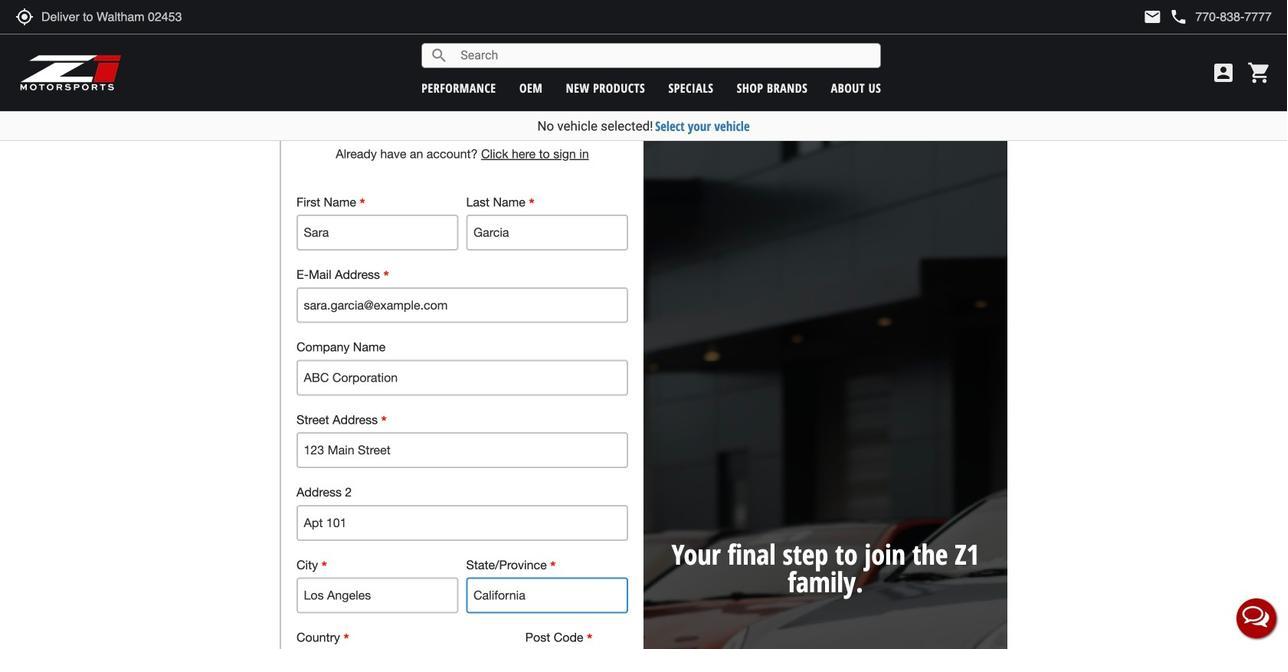 Task type: describe. For each thing, give the bounding box(es) containing it.
Street Address text field
[[297, 432, 628, 468]]

E-Mail Address text field
[[297, 287, 628, 323]]

Apartment, Suite or Bldg. text field
[[297, 505, 628, 541]]

Company Name text field
[[297, 360, 628, 396]]

Search search field
[[449, 44, 881, 67]]

City text field
[[297, 578, 459, 614]]



Task type: vqa. For each thing, say whether or not it's contained in the screenshot.
First Name text field
yes



Task type: locate. For each thing, give the bounding box(es) containing it.
Last Name text field
[[466, 215, 628, 251]]

First Name text field
[[297, 215, 459, 251]]

z1 motorsports logo image
[[19, 54, 122, 92]]

State/​Province text field
[[466, 578, 628, 614]]



